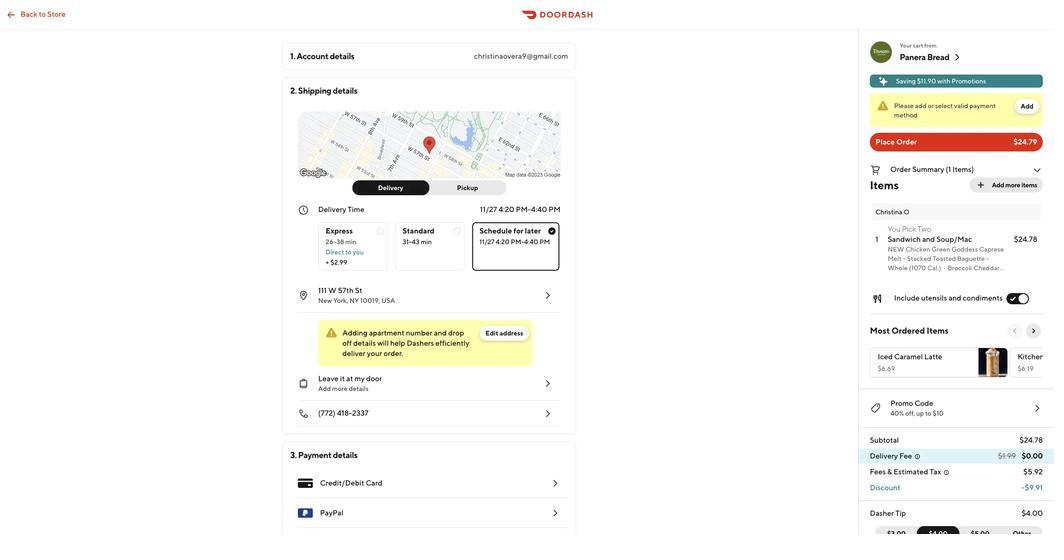 Task type: vqa. For each thing, say whether or not it's contained in the screenshot.
Include utensils and condiments option
yes



Task type: locate. For each thing, give the bounding box(es) containing it.
2 min from the left
[[421, 238, 432, 246]]

add down leave
[[318, 385, 331, 393]]

pm-
[[516, 205, 531, 214], [511, 238, 524, 246]]

details down my
[[349, 385, 369, 393]]

none radio containing standard
[[395, 222, 465, 271]]

4:40 down later
[[524, 238, 538, 246]]

schedule for later
[[480, 227, 541, 235]]

more
[[1006, 181, 1021, 189], [332, 385, 348, 393]]

57th
[[338, 286, 354, 295]]

details for 2. shipping details
[[333, 86, 358, 96]]

min up the you
[[345, 238, 357, 246]]

estimated
[[894, 468, 928, 477]]

option group
[[318, 215, 561, 271]]

menu containing credit/debit card
[[290, 469, 568, 534]]

and down two
[[922, 235, 935, 244]]

to right up
[[926, 410, 932, 417]]

0 vertical spatial 11/27
[[480, 205, 497, 214]]

subtotal
[[870, 436, 899, 445]]

1. account
[[290, 51, 328, 61]]

and left drop
[[434, 329, 447, 338]]

add
[[915, 102, 927, 110]]

2 vertical spatial to
[[926, 410, 932, 417]]

previous button of carousel image
[[1011, 327, 1019, 335]]

to left the you
[[345, 249, 352, 256]]

$24.79
[[1014, 138, 1038, 146]]

1 horizontal spatial and
[[922, 235, 935, 244]]

1 horizontal spatial more
[[1006, 181, 1021, 189]]

tip
[[896, 509, 906, 518]]

0 horizontal spatial min
[[345, 238, 357, 246]]

- right the melt
[[903, 255, 906, 263]]

1 vertical spatial pm
[[540, 238, 550, 246]]

details right 2. shipping
[[333, 86, 358, 96]]

None radio
[[395, 222, 465, 271]]

add left items
[[992, 181, 1005, 189]]

0 horizontal spatial more
[[332, 385, 348, 393]]

baguette down goddess
[[958, 255, 985, 263]]

26–38
[[326, 238, 344, 246]]

2. shipping
[[290, 86, 331, 96]]

add more items link
[[970, 178, 1043, 193]]

Delivery radio
[[352, 180, 429, 195]]

2 vertical spatial and
[[434, 329, 447, 338]]

items up christina
[[870, 179, 899, 192]]

soup
[[888, 274, 903, 281]]

None button
[[876, 526, 923, 534], [917, 526, 959, 534], [954, 526, 1002, 534], [1001, 526, 1043, 534], [876, 526, 923, 534], [917, 526, 959, 534], [954, 526, 1002, 534], [1001, 526, 1043, 534]]

min inside '26–38 min direct to you + $2.99'
[[345, 238, 357, 246]]

saving $11.90 with promotions button
[[870, 75, 1043, 88]]

christina o
[[876, 208, 910, 216]]

help
[[390, 339, 405, 348]]

-
[[903, 255, 906, 263], [986, 255, 989, 263], [1022, 484, 1025, 492]]

o
[[904, 208, 910, 216]]

1 horizontal spatial items
[[927, 326, 949, 336]]

schedule
[[480, 227, 512, 235]]

4:20 down schedule on the top of the page
[[496, 238, 510, 246]]

-$9.91
[[1022, 484, 1043, 492]]

0 vertical spatial more
[[1006, 181, 1021, 189]]

4:20 up schedule for later in the top of the page
[[499, 205, 515, 214]]

0 vertical spatial and
[[922, 235, 935, 244]]

details inside 'adding apartment number and drop off details will help dashers efficiently deliver your order.'
[[353, 339, 376, 348]]

0 vertical spatial baguette
[[958, 255, 985, 263]]

more left items
[[1006, 181, 1021, 189]]

$5.92
[[1024, 468, 1043, 477]]

1 horizontal spatial to
[[345, 249, 352, 256]]

0 horizontal spatial and
[[434, 329, 447, 338]]

up
[[916, 410, 924, 417]]

1 horizontal spatial -
[[986, 255, 989, 263]]

11/27
[[480, 205, 497, 214], [480, 238, 495, 246]]

pm inside option group
[[540, 238, 550, 246]]

1 vertical spatial $24.78
[[1020, 436, 1043, 445]]

None radio
[[318, 222, 388, 271], [472, 222, 560, 271], [318, 222, 388, 271], [472, 222, 560, 271]]

chicken
[[906, 246, 931, 253]]

$0.00
[[1022, 452, 1043, 461]]

1 vertical spatial order
[[891, 165, 911, 174]]

menu
[[290, 469, 568, 534]]

my
[[355, 374, 365, 383]]

to right back
[[39, 10, 46, 18]]

11/27 down schedule on the top of the page
[[480, 238, 495, 246]]

items up latte
[[927, 326, 949, 336]]

1 min from the left
[[345, 238, 357, 246]]

most
[[870, 326, 890, 336]]

0 horizontal spatial baguette
[[888, 283, 916, 291]]

pm- up for
[[516, 205, 531, 214]]

add inside button
[[1021, 103, 1034, 110]]

saving $11.90 with promotions
[[896, 77, 986, 85]]

credit/debit card
[[320, 479, 383, 488]]

iced caramel latte $6.69
[[878, 353, 943, 373]]

1 vertical spatial items
[[927, 326, 949, 336]]

2 vertical spatial delivery
[[870, 452, 898, 461]]

4:20
[[499, 205, 515, 214], [496, 238, 510, 246]]

2 horizontal spatial and
[[949, 294, 962, 303]]

2 horizontal spatial to
[[926, 410, 932, 417]]

4:40
[[531, 205, 547, 214], [524, 238, 538, 246]]

place
[[876, 138, 895, 146]]

order right place
[[897, 138, 917, 146]]

$4.00
[[1022, 509, 1043, 518]]

you
[[353, 249, 364, 256]]

order.
[[384, 349, 403, 358]]

min for 31–43
[[421, 238, 432, 246]]

payment
[[970, 102, 996, 110]]

$10
[[933, 410, 944, 417]]

add inside "link"
[[992, 181, 1005, 189]]

$6.69
[[878, 365, 895, 373]]

details down adding
[[353, 339, 376, 348]]

soup/mac
[[937, 235, 972, 244]]

details for 3. payment details
[[333, 450, 358, 460]]

option group containing express
[[318, 215, 561, 271]]

st
[[355, 286, 362, 295]]

0 horizontal spatial to
[[39, 10, 46, 18]]

11/27 up schedule on the top of the page
[[480, 205, 497, 214]]

order left summary
[[891, 165, 911, 174]]

111 w 57th st new york,  ny 10019,  usa
[[318, 286, 395, 305]]

0 vertical spatial add
[[1021, 103, 1034, 110]]

stacked
[[907, 255, 932, 263]]

usa
[[382, 297, 395, 305]]

11/27 4:20 pm-4:40 pm down for
[[480, 238, 550, 246]]

1 vertical spatial more
[[332, 385, 348, 393]]

0 vertical spatial delivery
[[378, 184, 403, 192]]

2 vertical spatial add
[[318, 385, 331, 393]]

baguette down soup
[[888, 283, 916, 291]]

or
[[928, 102, 934, 110]]

1 vertical spatial delivery
[[318, 205, 346, 214]]

back to store link
[[0, 5, 71, 24]]

0 horizontal spatial -
[[903, 255, 906, 263]]

dasher tip
[[870, 509, 906, 518]]

more down it
[[332, 385, 348, 393]]

add for add
[[1021, 103, 1034, 110]]

Include utensils and condiments checkbox
[[1007, 293, 1029, 305]]

1 horizontal spatial baguette
[[958, 255, 985, 263]]

add for add more items
[[992, 181, 1005, 189]]

caprese
[[979, 246, 1004, 253]]

$9.91
[[1025, 484, 1043, 492]]

11/27 4:20 pm-4:40 pm up for
[[480, 205, 561, 214]]

2 horizontal spatial delivery
[[870, 452, 898, 461]]

valid
[[955, 102, 969, 110]]

and right utensils
[[949, 294, 962, 303]]

- down $5.92
[[1022, 484, 1025, 492]]

1 vertical spatial to
[[345, 249, 352, 256]]

later
[[525, 227, 541, 235]]

deliver
[[343, 349, 366, 358]]

details up credit/debit
[[333, 450, 358, 460]]

off
[[343, 339, 352, 348]]

add more items
[[992, 181, 1038, 189]]

add new payment method image
[[550, 508, 561, 519]]

none radio inside option group
[[395, 222, 465, 271]]

status
[[870, 93, 1043, 127]]

cal.)  ·  broccoli
[[928, 264, 972, 272]]

1 horizontal spatial delivery
[[378, 184, 403, 192]]

off,
[[906, 410, 915, 417]]

- up cheddar
[[986, 255, 989, 263]]

please
[[894, 102, 914, 110]]

details right "1. account" at left top
[[330, 51, 355, 61]]

fees & estimated
[[870, 468, 928, 477]]

to inside '26–38 min direct to you + $2.99'
[[345, 249, 352, 256]]

add up the $24.79
[[1021, 103, 1034, 110]]

1 horizontal spatial min
[[421, 238, 432, 246]]

card
[[366, 479, 383, 488]]

pm- down for
[[511, 238, 524, 246]]

more inside "link"
[[1006, 181, 1021, 189]]

0 vertical spatial items
[[870, 179, 899, 192]]

1 horizontal spatial add
[[992, 181, 1005, 189]]

1 vertical spatial 4:40
[[524, 238, 538, 246]]

and inside you pick two sandwich and soup/mac new chicken green goddess caprese melt - stacked toasted baguette - whole (1070 cal.)  ·  broccoli cheddar soup (cup) (240 cal.)  ·  french baguette (180 cal.)
[[922, 235, 935, 244]]

status containing please add or select valid payment method
[[870, 93, 1043, 127]]

express
[[326, 227, 353, 235]]

40%
[[891, 410, 904, 417]]

(772)
[[318, 409, 336, 418]]

$24.78
[[1014, 235, 1038, 244], [1020, 436, 1043, 445]]

details
[[330, 51, 355, 61], [333, 86, 358, 96], [353, 339, 376, 348], [349, 385, 369, 393], [333, 450, 358, 460]]

4:40 up later
[[531, 205, 547, 214]]

add inside leave it at my door add more details
[[318, 385, 331, 393]]

pm
[[549, 205, 561, 214], [540, 238, 550, 246]]

add new payment method image
[[550, 478, 561, 489]]

0 horizontal spatial add
[[318, 385, 331, 393]]

delivery or pickup selector option group
[[352, 180, 506, 195]]

1 vertical spatial add
[[992, 181, 1005, 189]]

2 horizontal spatial add
[[1021, 103, 1034, 110]]

min down standard
[[421, 238, 432, 246]]

0 vertical spatial to
[[39, 10, 46, 18]]

most ordered items
[[870, 326, 949, 336]]



Task type: describe. For each thing, give the bounding box(es) containing it.
3. payment
[[290, 450, 331, 460]]

2 horizontal spatial -
[[1022, 484, 1025, 492]]

delivery inside option
[[378, 184, 403, 192]]

edit address button
[[480, 326, 529, 341]]

goddess
[[952, 246, 978, 253]]

standard
[[403, 227, 435, 235]]

edit
[[486, 330, 498, 337]]

$6.19
[[1018, 365, 1034, 373]]

0 vertical spatial 11/27 4:20 pm-4:40 pm
[[480, 205, 561, 214]]

promotions
[[952, 77, 986, 85]]

w
[[328, 286, 336, 295]]

show menu image
[[298, 476, 313, 491]]

0 vertical spatial pm-
[[516, 205, 531, 214]]

summary
[[913, 165, 944, 174]]

to inside promo code 40% off, up to $10
[[926, 410, 932, 417]]

+
[[326, 259, 329, 266]]

0 horizontal spatial delivery
[[318, 205, 346, 214]]

Pickup radio
[[424, 180, 506, 195]]

26–38 min direct to you + $2.99
[[326, 238, 364, 266]]

two
[[918, 225, 931, 234]]

dashers
[[407, 339, 434, 348]]

418-
[[337, 409, 352, 418]]

panera
[[900, 52, 926, 62]]

1 vertical spatial pm-
[[511, 238, 524, 246]]

1 vertical spatial baguette
[[888, 283, 916, 291]]

1. account details
[[290, 51, 355, 61]]

$1.99
[[998, 452, 1016, 461]]

2337
[[352, 409, 369, 418]]

0 vertical spatial order
[[897, 138, 917, 146]]

saving
[[896, 77, 916, 85]]

fee
[[900, 452, 912, 461]]

christina
[[876, 208, 903, 216]]

sin
[[1046, 353, 1054, 361]]

new
[[888, 246, 904, 253]]

back
[[21, 10, 37, 18]]

add button
[[1015, 99, 1039, 114]]

latte
[[925, 353, 943, 361]]

caramel
[[895, 353, 923, 361]]

address
[[500, 330, 523, 337]]

efficiently
[[436, 339, 470, 348]]

apartment
[[369, 329, 405, 338]]

4:40 inside option group
[[524, 238, 538, 246]]

min for 26–38
[[345, 238, 357, 246]]

it
[[340, 374, 345, 383]]

code
[[915, 399, 934, 408]]

whole
[[888, 264, 908, 272]]

your
[[367, 349, 382, 358]]

dasher
[[870, 509, 894, 518]]

details for 1. account details
[[330, 51, 355, 61]]

(240
[[923, 274, 938, 281]]

details inside leave it at my door add more details
[[349, 385, 369, 393]]

next button of carousel image
[[1030, 327, 1038, 335]]

promo
[[891, 399, 913, 408]]

1 vertical spatial 11/27
[[480, 238, 495, 246]]

and inside 'adding apartment number and drop off details will help dashers efficiently deliver your order.'
[[434, 329, 447, 338]]

ny
[[350, 297, 359, 305]]

back to store
[[21, 10, 66, 18]]

with
[[938, 77, 951, 85]]

ordered
[[892, 326, 925, 336]]

1 vertical spatial 4:20
[[496, 238, 510, 246]]

from
[[925, 42, 937, 49]]

items)
[[953, 165, 974, 174]]

order summary (1 items) button
[[870, 163, 1043, 178]]

0 vertical spatial 4:20
[[499, 205, 515, 214]]

2. shipping details
[[290, 86, 358, 96]]

pickup
[[457, 184, 478, 192]]

(772) 418-2337 button
[[290, 401, 561, 427]]

1 vertical spatial and
[[949, 294, 962, 303]]

0 vertical spatial 4:40
[[531, 205, 547, 214]]

for
[[514, 227, 524, 235]]

adding
[[343, 329, 368, 338]]

include utensils and condiments
[[894, 294, 1003, 303]]

your
[[900, 42, 912, 49]]

drop
[[448, 329, 464, 338]]

more inside leave it at my door add more details
[[332, 385, 348, 393]]

$2.99
[[330, 259, 347, 266]]

adding apartment number and drop off details will help dashers efficiently deliver your order. status
[[318, 320, 533, 367]]

order inside button
[[891, 165, 911, 174]]

0 vertical spatial $24.78
[[1014, 235, 1038, 244]]

you
[[888, 225, 901, 234]]

adding apartment number and drop off details will help dashers efficiently deliver your order.
[[343, 329, 470, 358]]

(1070
[[909, 264, 926, 272]]

iced
[[878, 353, 893, 361]]

you pick two sandwich and soup/mac new chicken green goddess caprese melt - stacked toasted baguette - whole (1070 cal.)  ·  broccoli cheddar soup (cup) (240 cal.)  ·  french baguette (180 cal.)
[[888, 225, 1004, 291]]

edit address
[[486, 330, 523, 337]]

number
[[406, 329, 433, 338]]

christinaovera9@gmail.com
[[474, 52, 568, 61]]

include
[[894, 294, 920, 303]]

tax
[[930, 468, 941, 477]]

paypal
[[320, 509, 343, 518]]

0 horizontal spatial items
[[870, 179, 899, 192]]

tip amount option group
[[876, 526, 1043, 534]]

$11.90
[[917, 77, 936, 85]]

at
[[346, 374, 353, 383]]

will
[[377, 339, 389, 348]]

condiments
[[963, 294, 1003, 303]]

york,
[[333, 297, 348, 305]]

(1
[[946, 165, 951, 174]]

kitchen
[[1018, 353, 1045, 361]]

0 vertical spatial pm
[[549, 205, 561, 214]]

leave
[[318, 374, 339, 383]]

order summary (1 items)
[[891, 165, 974, 174]]

1 vertical spatial 11/27 4:20 pm-4:40 pm
[[480, 238, 550, 246]]

bread
[[927, 52, 950, 62]]

toasted
[[933, 255, 956, 263]]

method
[[894, 111, 918, 119]]

31–43 min
[[403, 238, 432, 246]]

door
[[366, 374, 382, 383]]

(772) 418-2337
[[318, 409, 369, 418]]



